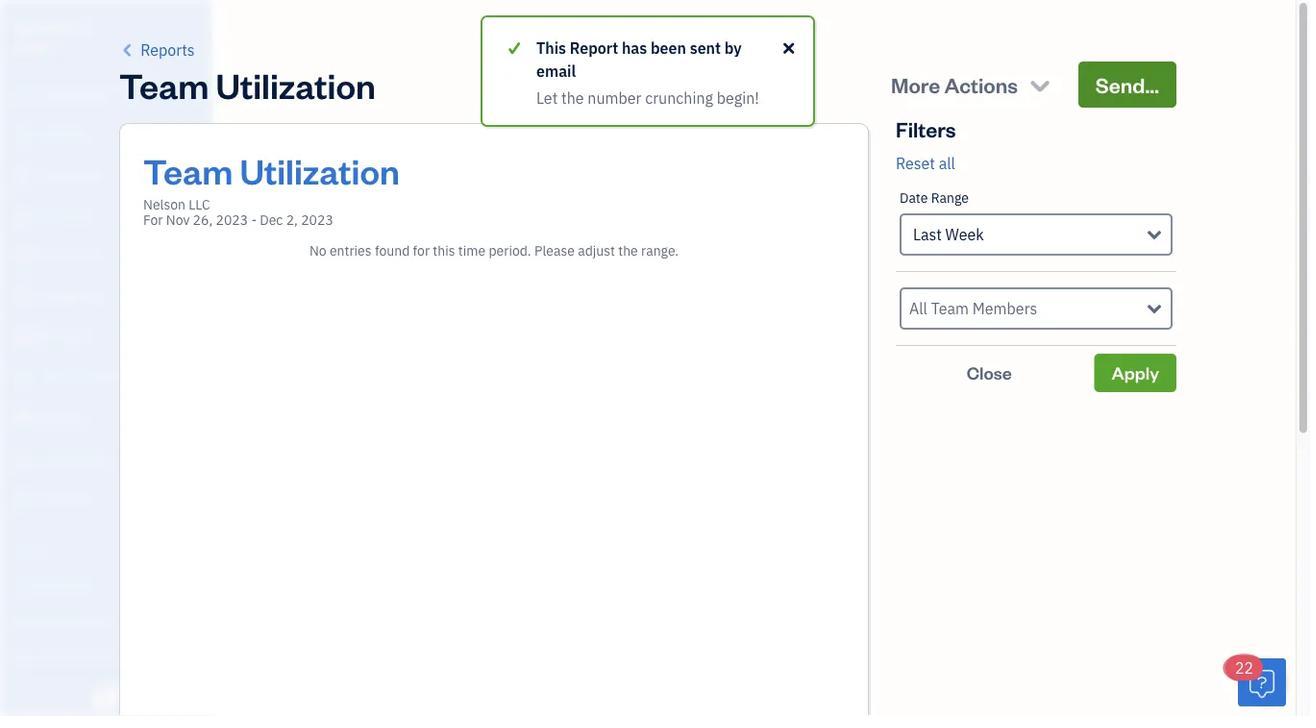 Task type: locate. For each thing, give the bounding box(es) containing it.
nelson
[[15, 18, 59, 36], [143, 196, 186, 214]]

found
[[375, 242, 410, 260]]

adjust
[[578, 242, 615, 260]]

send… button
[[1079, 62, 1177, 108]]

period.
[[489, 242, 532, 260]]

for
[[143, 211, 163, 229]]

team members link
[[5, 569, 206, 603]]

llc inside the team utilization nelson llc for nov 26, 2023 - dec 2, 2023
[[189, 196, 210, 214]]

estimate image
[[13, 166, 36, 186]]

Date Range field
[[900, 214, 1173, 256]]

items and services link
[[5, 605, 206, 639]]

the right adjust
[[619, 242, 638, 260]]

2023 right "2,"
[[301, 211, 334, 229]]

1 vertical spatial team
[[143, 147, 233, 193]]

0 horizontal spatial llc
[[62, 18, 88, 36]]

nelson inside the team utilization nelson llc for nov 26, 2023 - dec 2, 2023
[[143, 196, 186, 214]]

apply button
[[1095, 354, 1177, 392]]

report image
[[13, 490, 36, 509]]

range.
[[642, 242, 679, 260]]

team up items at bottom
[[14, 578, 45, 593]]

actions
[[945, 71, 1018, 98]]

2023 left -
[[216, 211, 248, 229]]

0 horizontal spatial the
[[562, 88, 584, 108]]

client image
[[13, 126, 36, 145]]

the right let
[[562, 88, 584, 108]]

invoice image
[[13, 207, 36, 226]]

utilization for team utilization nelson llc for nov 26, 2023 - dec 2, 2023
[[240, 147, 400, 193]]

team inside the team utilization nelson llc for nov 26, 2023 - dec 2, 2023
[[143, 147, 233, 193]]

llc inside nelson llc owner
[[62, 18, 88, 36]]

nelson left 26,
[[143, 196, 186, 214]]

reports
[[141, 40, 195, 60]]

apps
[[14, 542, 43, 558]]

date range element
[[896, 175, 1177, 272]]

items
[[14, 613, 44, 629]]

1 2023 from the left
[[216, 211, 248, 229]]

0 vertical spatial nelson
[[15, 18, 59, 36]]

team members
[[14, 578, 98, 593]]

1 horizontal spatial 2023
[[301, 211, 334, 229]]

money image
[[13, 409, 36, 428]]

nelson inside nelson llc owner
[[15, 18, 59, 36]]

0 vertical spatial utilization
[[216, 62, 376, 107]]

all
[[939, 153, 956, 174]]

team
[[119, 62, 209, 107], [143, 147, 233, 193], [14, 578, 45, 593]]

team for team utilization
[[119, 62, 209, 107]]

date range
[[900, 189, 969, 207]]

no entries found for this time period. please adjust the range.
[[310, 242, 679, 260]]

this
[[433, 242, 455, 260]]

more actions button
[[874, 62, 1071, 108]]

1 horizontal spatial nelson
[[143, 196, 186, 214]]

expense image
[[13, 288, 36, 307]]

more actions
[[891, 71, 1018, 98]]

team utilization
[[119, 62, 376, 107]]

llc
[[62, 18, 88, 36], [189, 196, 210, 214]]

chart image
[[13, 449, 36, 468]]

email
[[537, 61, 576, 81]]

0 vertical spatial the
[[562, 88, 584, 108]]

0 horizontal spatial nelson
[[15, 18, 59, 36]]

utilization
[[216, 62, 376, 107], [240, 147, 400, 193]]

please
[[535, 242, 575, 260]]

utilization inside the team utilization nelson llc for nov 26, 2023 - dec 2, 2023
[[240, 147, 400, 193]]

been
[[651, 38, 687, 58]]

utilization for team utilization
[[216, 62, 376, 107]]

apply
[[1112, 362, 1160, 384]]

0 horizontal spatial 2023
[[216, 211, 248, 229]]

filters
[[896, 115, 957, 142]]

close
[[967, 362, 1013, 384]]

crunching
[[645, 88, 714, 108]]

1 vertical spatial llc
[[189, 196, 210, 214]]

nov
[[166, 211, 190, 229]]

last
[[914, 225, 942, 245]]

connections
[[45, 649, 113, 665]]

All Team Members search field
[[910, 297, 1148, 320]]

reset
[[896, 153, 936, 174]]

team utilization nelson llc for nov 26, 2023 - dec 2, 2023
[[143, 147, 400, 229]]

apps link
[[5, 534, 206, 567]]

1 vertical spatial nelson
[[143, 196, 186, 214]]

main element
[[0, 0, 274, 717]]

bank connections
[[14, 649, 113, 665]]

the
[[562, 88, 584, 108], [619, 242, 638, 260]]

status
[[0, 15, 1296, 127]]

0 vertical spatial team
[[119, 62, 209, 107]]

2023
[[216, 211, 248, 229], [301, 211, 334, 229]]

1 horizontal spatial the
[[619, 242, 638, 260]]

team up nov
[[143, 147, 233, 193]]

0 vertical spatial llc
[[62, 18, 88, 36]]

nelson up owner
[[15, 18, 59, 36]]

team down reports
[[119, 62, 209, 107]]

2 vertical spatial team
[[14, 578, 45, 593]]

sent
[[690, 38, 721, 58]]

and
[[47, 613, 67, 629]]

project image
[[13, 328, 36, 347]]

1 vertical spatial utilization
[[240, 147, 400, 193]]

dec
[[260, 211, 283, 229]]

status containing this report has been sent by email
[[0, 15, 1296, 127]]

1 horizontal spatial llc
[[189, 196, 210, 214]]

team inside "link"
[[14, 578, 45, 593]]



Task type: vqa. For each thing, say whether or not it's contained in the screenshot.
Date Range
yes



Task type: describe. For each thing, give the bounding box(es) containing it.
owner
[[15, 38, 54, 54]]

report
[[570, 38, 619, 58]]

-
[[251, 211, 257, 229]]

begin!
[[717, 88, 760, 108]]

send…
[[1096, 71, 1160, 98]]

date
[[900, 189, 928, 207]]

week
[[946, 225, 984, 245]]

last week
[[914, 225, 984, 245]]

bank connections link
[[5, 641, 206, 674]]

the inside this report has been sent by email let the number crunching begin!
[[562, 88, 584, 108]]

reports button
[[119, 38, 195, 62]]

22 button
[[1226, 656, 1287, 707]]

items and services
[[14, 613, 116, 629]]

close image
[[781, 37, 798, 60]]

check image
[[506, 37, 524, 60]]

2 2023 from the left
[[301, 211, 334, 229]]

more
[[891, 71, 941, 98]]

payment image
[[13, 247, 36, 266]]

26,
[[193, 211, 213, 229]]

freshbooks image
[[90, 686, 121, 709]]

range
[[932, 189, 969, 207]]

number
[[588, 88, 642, 108]]

bank
[[14, 649, 42, 665]]

this
[[537, 38, 567, 58]]

services
[[69, 613, 116, 629]]

dashboard image
[[13, 86, 36, 105]]

by
[[725, 38, 742, 58]]

chevrondown image
[[1027, 71, 1054, 98]]

close button
[[896, 354, 1084, 392]]

entries
[[330, 242, 372, 260]]

22
[[1236, 658, 1254, 679]]

timer image
[[13, 368, 36, 388]]

1 vertical spatial the
[[619, 242, 638, 260]]

chevronleft image
[[119, 38, 137, 62]]

let
[[537, 88, 558, 108]]

2,
[[286, 211, 298, 229]]

reset all
[[896, 153, 956, 174]]

no
[[310, 242, 327, 260]]

resource center badge image
[[1239, 659, 1287, 707]]

members
[[47, 578, 98, 593]]

for
[[413, 242, 430, 260]]

team for team utilization nelson llc for nov 26, 2023 - dec 2, 2023
[[143, 147, 233, 193]]

time
[[459, 242, 486, 260]]

this report has been sent by email let the number crunching begin!
[[537, 38, 760, 108]]

team for team members
[[14, 578, 45, 593]]

nelson llc owner
[[15, 18, 88, 54]]

has
[[622, 38, 647, 58]]

reset all button
[[896, 152, 956, 175]]



